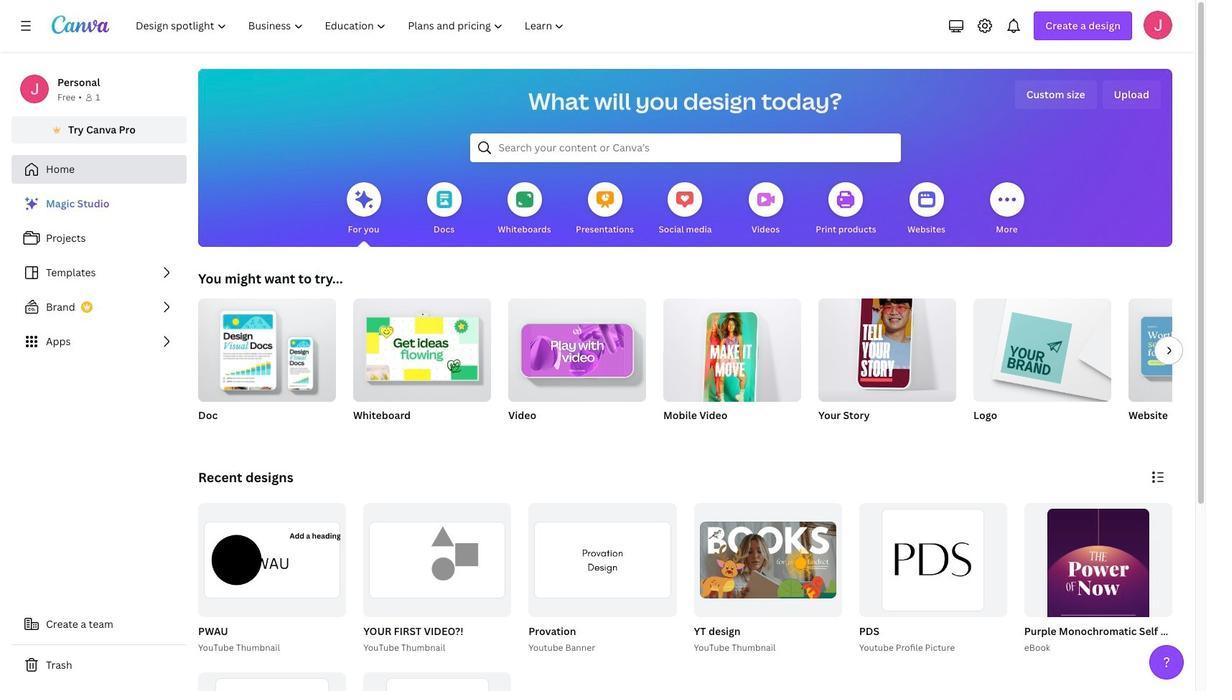 Task type: describe. For each thing, give the bounding box(es) containing it.
Search search field
[[499, 134, 872, 162]]

top level navigation element
[[126, 11, 577, 40]]



Task type: vqa. For each thing, say whether or not it's contained in the screenshot.
fifth option from the top
no



Task type: locate. For each thing, give the bounding box(es) containing it.
group
[[819, 290, 956, 441], [819, 290, 956, 402], [198, 293, 336, 441], [198, 293, 336, 402], [353, 293, 491, 441], [353, 293, 491, 402], [508, 293, 646, 441], [508, 293, 646, 402], [664, 293, 801, 441], [664, 293, 801, 411], [974, 293, 1112, 441], [974, 293, 1112, 402], [1129, 299, 1206, 441], [1129, 299, 1206, 402], [195, 503, 346, 655], [198, 503, 346, 617], [361, 503, 512, 655], [363, 503, 512, 617], [526, 503, 677, 655], [529, 503, 677, 617], [691, 503, 842, 655], [856, 503, 1007, 655], [1022, 503, 1206, 673], [1025, 503, 1173, 673], [198, 673, 346, 692], [363, 673, 512, 692]]

list
[[11, 190, 187, 356]]

james peterson image
[[1144, 11, 1173, 39]]

None search field
[[470, 134, 901, 162]]



